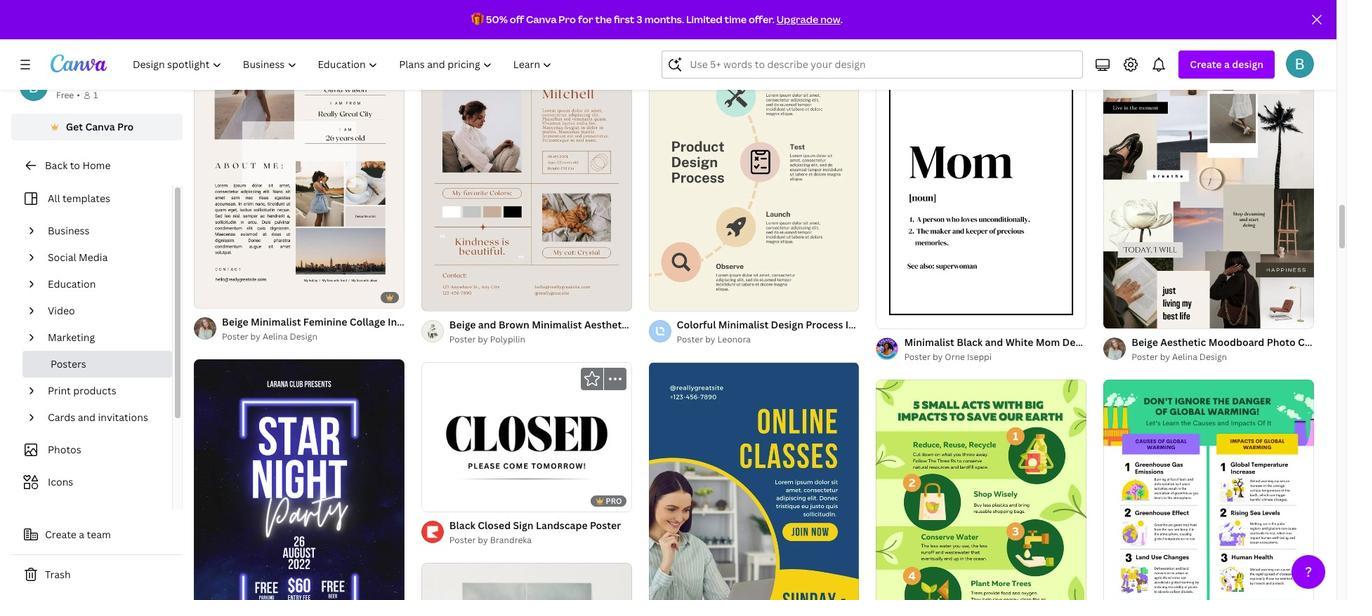 Task type: describe. For each thing, give the bounding box(es) containing it.
marketing
[[48, 331, 95, 344]]

get canva pro
[[66, 120, 134, 134]]

white
[[1006, 336, 1034, 349]]

aesthetic inside the beige and brown minimalist aesthetic personal profile about me poster poster by polypilin
[[585, 319, 630, 332]]

products
[[73, 384, 116, 398]]

business
[[48, 224, 90, 238]]

design inside beige aesthetic moodboard photo collage vis poster by aelina design
[[1200, 351, 1228, 363]]

invitations
[[98, 411, 148, 424]]

off
[[510, 13, 524, 26]]

by inside the black closed sign landscape poster poster by brandreka
[[478, 535, 488, 547]]

profile
[[677, 319, 708, 332]]

minimalist inside 'minimalist black and white mom definition poster poster by orne iseppi'
[[905, 336, 955, 349]]

by inside the 'beige minimalist feminine collage introduction about me poster poster by aelina design'
[[251, 331, 261, 343]]

poster by orne iseppi link
[[905, 350, 1087, 365]]

education link
[[42, 271, 164, 298]]

cards and invitations
[[48, 411, 148, 424]]

upgrade
[[777, 13, 819, 26]]

colorful minimalist design process infographic poster link
[[677, 318, 934, 333]]

beige and brown minimalist aesthetic personal profile about me poster image
[[421, 14, 632, 311]]

trash link
[[11, 561, 183, 590]]

moodboard
[[1209, 336, 1265, 349]]

minimalist inside the 'beige minimalist feminine collage introduction about me poster poster by aelina design'
[[251, 315, 301, 329]]

marketing link
[[42, 325, 164, 351]]

blue lake motivational quote poster image
[[421, 564, 632, 601]]

about inside the beige and brown minimalist aesthetic personal profile about me poster poster by polypilin
[[711, 319, 740, 332]]

video
[[48, 304, 75, 318]]

a for team
[[79, 528, 84, 542]]

templates
[[62, 192, 110, 205]]

beige for beige and brown minimalist aesthetic personal profile about me poster
[[450, 319, 476, 332]]

landscape
[[536, 519, 588, 533]]

by inside the beige and brown minimalist aesthetic personal profile about me poster poster by polypilin
[[478, 334, 488, 346]]

education
[[48, 278, 96, 291]]

create a design button
[[1179, 51, 1275, 79]]

1 horizontal spatial pro
[[559, 13, 576, 26]]

beige aesthetic moodboard photo collage vision board poster image
[[1104, 31, 1315, 329]]

definition
[[1063, 336, 1111, 349]]

iseppi
[[968, 351, 992, 363]]

design inside the 'beige minimalist feminine collage introduction about me poster poster by aelina design'
[[290, 331, 318, 343]]

home
[[82, 159, 111, 172]]

the
[[596, 13, 612, 26]]

photo
[[1267, 336, 1296, 349]]

team
[[87, 528, 111, 542]]

1 horizontal spatial canva
[[526, 13, 557, 26]]

aelina inside beige aesthetic moodboard photo collage vis poster by aelina design
[[1173, 351, 1198, 363]]

collage inside the 'beige minimalist feminine collage introduction about me poster poster by aelina design'
[[350, 315, 385, 329]]

introduction
[[388, 315, 448, 329]]

me inside the 'beige minimalist feminine collage introduction about me poster poster by aelina design'
[[483, 315, 497, 329]]

beige aesthetic moodboard photo collage vis link
[[1132, 335, 1348, 351]]

and for invitations
[[78, 411, 96, 424]]

all
[[48, 192, 60, 205]]

icons link
[[20, 469, 164, 496]]

create a team
[[45, 528, 111, 542]]

poster by aelina design link for moodboard
[[1132, 351, 1315, 365]]

poster by aelina design link for feminine
[[222, 330, 405, 344]]

months.
[[645, 13, 685, 26]]

create a design
[[1191, 58, 1264, 71]]

brown
[[499, 319, 530, 332]]

to
[[70, 159, 80, 172]]

posters
[[51, 358, 86, 371]]

design
[[1233, 58, 1264, 71]]

infographic
[[846, 319, 901, 332]]

by inside 'minimalist black and white mom definition poster poster by orne iseppi'
[[933, 351, 943, 363]]

brandreka
[[490, 535, 532, 547]]

upgrade now button
[[777, 13, 841, 26]]

social
[[48, 251, 76, 264]]

black closed sign landscape poster image
[[421, 363, 632, 512]]

pro
[[606, 496, 622, 507]]

Search search field
[[690, 51, 1075, 78]]

minimalist inside the beige and brown minimalist aesthetic personal profile about me poster poster by polypilin
[[532, 319, 582, 332]]

by inside beige aesthetic moodboard photo collage vis poster by aelina design
[[1161, 351, 1171, 363]]

3
[[637, 13, 643, 26]]

print
[[48, 384, 71, 398]]

beige for beige aesthetic moodboard photo collage vis
[[1132, 336, 1159, 349]]

black purple neon night club party poster image
[[194, 360, 405, 601]]

brad klo image
[[1287, 50, 1315, 78]]

navy white and yellow modern geometric online classes learning promotion poster image
[[649, 363, 860, 601]]

back to home
[[45, 159, 111, 172]]

beige for beige minimalist feminine collage introduction about me poster
[[222, 315, 249, 329]]

poster by leonora link
[[677, 333, 860, 347]]

collage inside beige aesthetic moodboard photo collage vis poster by aelina design
[[1299, 336, 1334, 349]]

canva inside button
[[85, 120, 115, 134]]

🎁 50% off canva pro for the first 3 months. limited time offer. upgrade now .
[[472, 13, 843, 26]]

create for create a team
[[45, 528, 77, 542]]

black inside 'minimalist black and white mom definition poster poster by orne iseppi'
[[957, 336, 983, 349]]

business link
[[42, 218, 164, 245]]

icons
[[48, 476, 73, 489]]

poster inside beige aesthetic moodboard photo collage vis poster by aelina design
[[1132, 351, 1159, 363]]

process
[[806, 319, 844, 332]]

first
[[614, 13, 635, 26]]



Task type: vqa. For each thing, say whether or not it's contained in the screenshot.
the right Canva
yes



Task type: locate. For each thing, give the bounding box(es) containing it.
social media link
[[42, 245, 164, 271]]

cards and invitations link
[[42, 405, 164, 431]]

.
[[841, 13, 843, 26]]

1 vertical spatial create
[[45, 528, 77, 542]]

poster by brandreka link
[[450, 534, 621, 548]]

design inside colorful minimalist design process infographic poster poster by leonora
[[771, 319, 804, 332]]

1 vertical spatial collage
[[1299, 336, 1334, 349]]

trash
[[45, 568, 71, 582]]

about
[[451, 315, 480, 329], [711, 319, 740, 332]]

0 horizontal spatial poster by aelina design link
[[222, 330, 405, 344]]

colorful minimalist design process infographic poster poster by leonora
[[677, 319, 934, 346]]

video link
[[42, 298, 164, 325]]

0 vertical spatial canva
[[526, 13, 557, 26]]

design down moodboard
[[1200, 351, 1228, 363]]

all templates link
[[20, 186, 164, 212]]

minimalist up leonora
[[719, 319, 769, 332]]

me left brown
[[483, 315, 497, 329]]

2 vertical spatial and
[[78, 411, 96, 424]]

poster by aelina design link
[[222, 330, 405, 344], [1132, 351, 1315, 365]]

beige and brown minimalist aesthetic personal profile about me poster link
[[450, 318, 790, 333]]

about right introduction
[[451, 315, 480, 329]]

0 horizontal spatial aelina
[[263, 331, 288, 343]]

create left team
[[45, 528, 77, 542]]

personal
[[56, 74, 98, 87], [633, 319, 674, 332]]

me up leonora
[[742, 319, 757, 332]]

all templates
[[48, 192, 110, 205]]

1 horizontal spatial and
[[478, 319, 497, 332]]

1 vertical spatial personal
[[633, 319, 674, 332]]

a inside the create a team button
[[79, 528, 84, 542]]

sign
[[513, 519, 534, 533]]

vis
[[1337, 336, 1348, 349]]

colorful
[[677, 319, 716, 332]]

time
[[725, 13, 747, 26]]

black up iseppi
[[957, 336, 983, 349]]

beige aesthetic moodboard photo collage vis poster by aelina design
[[1132, 336, 1348, 363]]

beige inside the 'beige minimalist feminine collage introduction about me poster poster by aelina design'
[[222, 315, 249, 329]]

about inside the 'beige minimalist feminine collage introduction about me poster poster by aelina design'
[[451, 315, 480, 329]]

minimalist up 'poster by polypilin' link
[[532, 319, 582, 332]]

closed
[[478, 519, 511, 533]]

poster
[[500, 315, 531, 329], [759, 319, 790, 332], [903, 319, 934, 332], [222, 331, 248, 343], [450, 334, 476, 346], [677, 334, 704, 346], [1113, 336, 1144, 349], [905, 351, 931, 363], [1132, 351, 1159, 363], [590, 519, 621, 533], [450, 535, 476, 547]]

minimalist left feminine
[[251, 315, 301, 329]]

about up leonora
[[711, 319, 740, 332]]

me inside the beige and brown minimalist aesthetic personal profile about me poster poster by polypilin
[[742, 319, 757, 332]]

0 vertical spatial a
[[1225, 58, 1230, 71]]

1 horizontal spatial poster by aelina design link
[[1132, 351, 1315, 365]]

minimalist inside colorful minimalist design process infographic poster poster by leonora
[[719, 319, 769, 332]]

beige minimalist feminine collage introduction about me poster poster by aelina design
[[222, 315, 531, 343]]

1 horizontal spatial a
[[1225, 58, 1230, 71]]

collage left the vis
[[1299, 336, 1334, 349]]

create inside button
[[45, 528, 77, 542]]

beige inside beige aesthetic moodboard photo collage vis poster by aelina design
[[1132, 336, 1159, 349]]

beige inside the beige and brown minimalist aesthetic personal profile about me poster poster by polypilin
[[450, 319, 476, 332]]

create left design
[[1191, 58, 1222, 71]]

canva right get
[[85, 120, 115, 134]]

0 horizontal spatial personal
[[56, 74, 98, 87]]

photos
[[48, 443, 81, 457]]

1 vertical spatial aelina
[[1173, 351, 1198, 363]]

media
[[79, 251, 108, 264]]

and up polypilin at the left
[[478, 319, 497, 332]]

and for brown
[[478, 319, 497, 332]]

aesthetic left moodboard
[[1161, 336, 1207, 349]]

None search field
[[662, 51, 1084, 79]]

beige minimalist feminine collage introduction about me poster image
[[194, 11, 405, 308]]

0 vertical spatial and
[[478, 319, 497, 332]]

for
[[578, 13, 594, 26]]

design up poster by leonora link
[[771, 319, 804, 332]]

1 horizontal spatial me
[[742, 319, 757, 332]]

2 horizontal spatial and
[[986, 336, 1004, 349]]

cards
[[48, 411, 75, 424]]

a
[[1225, 58, 1230, 71], [79, 528, 84, 542]]

1 horizontal spatial design
[[771, 319, 804, 332]]

now
[[821, 13, 841, 26]]

1 horizontal spatial aesthetic
[[1161, 336, 1207, 349]]

pro left for
[[559, 13, 576, 26]]

minimalist black and white mom definition poster poster by orne iseppi
[[905, 336, 1144, 363]]

get
[[66, 120, 83, 134]]

0 vertical spatial aesthetic
[[585, 319, 630, 332]]

colorful vibrant causes and impacts of global warming infographic poster image
[[1104, 380, 1315, 601]]

0 horizontal spatial black
[[450, 519, 476, 533]]

0 horizontal spatial aesthetic
[[585, 319, 630, 332]]

0 vertical spatial pro
[[559, 13, 576, 26]]

1 vertical spatial black
[[450, 519, 476, 533]]

get canva pro button
[[11, 114, 183, 141]]

aelina inside the 'beige minimalist feminine collage introduction about me poster poster by aelina design'
[[263, 331, 288, 343]]

personal left profile
[[633, 319, 674, 332]]

1
[[93, 89, 98, 101]]

0 horizontal spatial beige
[[222, 315, 249, 329]]

1 vertical spatial pro
[[117, 120, 134, 134]]

minimalist up orne
[[905, 336, 955, 349]]

feminine
[[303, 315, 347, 329]]

and right cards
[[78, 411, 96, 424]]

minimalist black and white mom definition poster image
[[877, 31, 1087, 329]]

0 horizontal spatial design
[[290, 331, 318, 343]]

free •
[[56, 89, 80, 101]]

beige
[[222, 315, 249, 329], [450, 319, 476, 332], [1132, 336, 1159, 349]]

0 horizontal spatial and
[[78, 411, 96, 424]]

aesthetic
[[585, 319, 630, 332], [1161, 336, 1207, 349]]

offer.
[[749, 13, 775, 26]]

1 vertical spatial aesthetic
[[1161, 336, 1207, 349]]

0 vertical spatial create
[[1191, 58, 1222, 71]]

back to home link
[[11, 152, 183, 180]]

and up poster by orne iseppi link
[[986, 336, 1004, 349]]

0 vertical spatial poster by aelina design link
[[222, 330, 405, 344]]

design down feminine
[[290, 331, 318, 343]]

0 vertical spatial black
[[957, 336, 983, 349]]

free
[[56, 89, 74, 101]]

me
[[483, 315, 497, 329], [742, 319, 757, 332]]

0 horizontal spatial canva
[[85, 120, 115, 134]]

black closed sign landscape poster link
[[450, 519, 621, 534]]

beige minimalist feminine collage introduction about me poster link
[[222, 315, 531, 330]]

black inside the black closed sign landscape poster poster by brandreka
[[450, 519, 476, 533]]

2 horizontal spatial design
[[1200, 351, 1228, 363]]

and inside 'minimalist black and white mom definition poster poster by orne iseppi'
[[986, 336, 1004, 349]]

poster by aelina design link down moodboard
[[1132, 351, 1315, 365]]

aesthetic up 'poster by polypilin' link
[[585, 319, 630, 332]]

print products link
[[42, 378, 164, 405]]

a inside create a design dropdown button
[[1225, 58, 1230, 71]]

1 horizontal spatial about
[[711, 319, 740, 332]]

50%
[[486, 13, 508, 26]]

create inside dropdown button
[[1191, 58, 1222, 71]]

limited
[[687, 13, 723, 26]]

and inside the beige and brown minimalist aesthetic personal profile about me poster poster by polypilin
[[478, 319, 497, 332]]

and
[[478, 319, 497, 332], [986, 336, 1004, 349], [78, 411, 96, 424]]

1 vertical spatial and
[[986, 336, 1004, 349]]

0 horizontal spatial collage
[[350, 315, 385, 329]]

print products
[[48, 384, 116, 398]]

1 vertical spatial poster by aelina design link
[[1132, 351, 1315, 365]]

polypilin
[[490, 334, 526, 346]]

1 vertical spatial a
[[79, 528, 84, 542]]

2 horizontal spatial beige
[[1132, 336, 1159, 349]]

a left team
[[79, 528, 84, 542]]

pro up 'back to home' link
[[117, 120, 134, 134]]

0 horizontal spatial me
[[483, 315, 497, 329]]

0 vertical spatial personal
[[56, 74, 98, 87]]

•
[[77, 89, 80, 101]]

1 horizontal spatial create
[[1191, 58, 1222, 71]]

1 horizontal spatial personal
[[633, 319, 674, 332]]

minimalist
[[251, 315, 301, 329], [532, 319, 582, 332], [719, 319, 769, 332], [905, 336, 955, 349]]

minimalist black and white mom definition poster link
[[905, 335, 1144, 350]]

0 vertical spatial aelina
[[263, 331, 288, 343]]

photos link
[[20, 437, 164, 464]]

create a team button
[[11, 521, 183, 550]]

1 horizontal spatial beige
[[450, 319, 476, 332]]

colorful minimalist design process infographic poster image
[[649, 14, 860, 311]]

top level navigation element
[[124, 51, 565, 79]]

orne
[[945, 351, 966, 363]]

0 horizontal spatial create
[[45, 528, 77, 542]]

aesthetic inside beige aesthetic moodboard photo collage vis poster by aelina design
[[1161, 336, 1207, 349]]

1 horizontal spatial black
[[957, 336, 983, 349]]

poster by polypilin link
[[450, 333, 632, 347]]

1 horizontal spatial collage
[[1299, 336, 1334, 349]]

beige and brown minimalist aesthetic personal profile about me poster poster by polypilin
[[450, 319, 790, 346]]

create for create a design
[[1191, 58, 1222, 71]]

pro inside get canva pro button
[[117, 120, 134, 134]]

by
[[251, 331, 261, 343], [478, 334, 488, 346], [706, 334, 716, 346], [933, 351, 943, 363], [1161, 351, 1171, 363], [478, 535, 488, 547]]

0 horizontal spatial pro
[[117, 120, 134, 134]]

collage
[[350, 315, 385, 329], [1299, 336, 1334, 349]]

a for design
[[1225, 58, 1230, 71]]

0 horizontal spatial about
[[451, 315, 480, 329]]

black left closed
[[450, 519, 476, 533]]

black
[[957, 336, 983, 349], [450, 519, 476, 533]]

0 vertical spatial collage
[[350, 315, 385, 329]]

green modern illustrative save earth poster image
[[877, 380, 1087, 601]]

poster by aelina design link down feminine
[[222, 330, 405, 344]]

a left design
[[1225, 58, 1230, 71]]

mom
[[1036, 336, 1061, 349]]

black closed sign landscape poster poster by brandreka
[[450, 519, 621, 547]]

back
[[45, 159, 68, 172]]

1 vertical spatial canva
[[85, 120, 115, 134]]

personal inside the beige and brown minimalist aesthetic personal profile about me poster poster by polypilin
[[633, 319, 674, 332]]

1 horizontal spatial aelina
[[1173, 351, 1198, 363]]

leonora
[[718, 334, 751, 346]]

canva right off
[[526, 13, 557, 26]]

collage right feminine
[[350, 315, 385, 329]]

🎁
[[472, 13, 484, 26]]

personal up • at the left top
[[56, 74, 98, 87]]

0 horizontal spatial a
[[79, 528, 84, 542]]

by inside colorful minimalist design process infographic poster poster by leonora
[[706, 334, 716, 346]]



